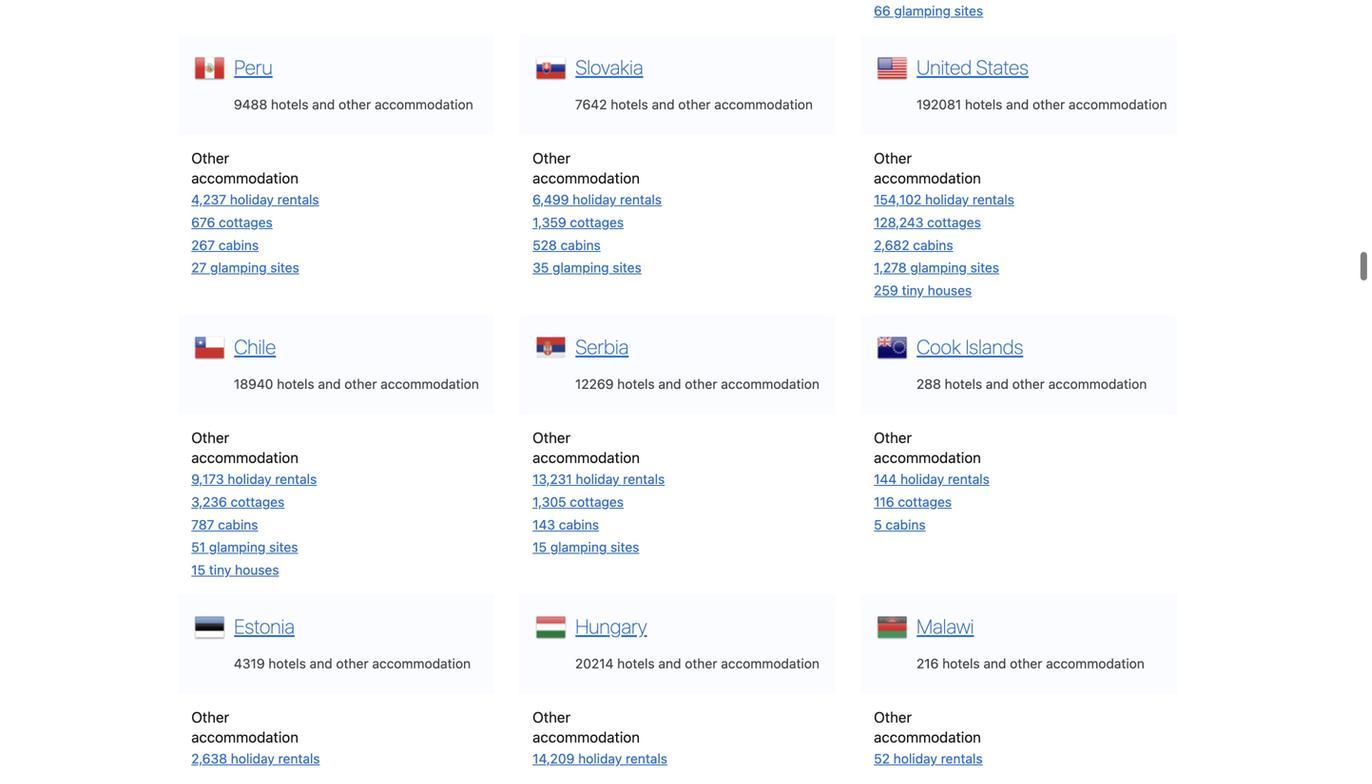Task type: vqa. For each thing, say whether or not it's contained in the screenshot.
USD
no



Task type: locate. For each thing, give the bounding box(es) containing it.
rentals up the 3,236 cottages link
[[275, 471, 317, 487]]

rentals right 14,209
[[626, 751, 668, 767]]

holiday inside other accommodation 154,102 holiday rentals 128,243 cottages 2,682 cabins 1,278 glamping sites 259 tiny houses
[[925, 192, 969, 208]]

2,682 cabins link
[[874, 237, 953, 253]]

glamping down 267 cabins link
[[210, 260, 267, 275]]

cabins inside the other accommodation 13,231 holiday rentals 1,305 cottages 143 cabins 15 glamping sites
[[559, 517, 599, 532]]

cabins inside other accommodation 6,499 holiday rentals 1,359 cottages 528 cabins 35 glamping sites
[[561, 237, 601, 253]]

2,638 holiday rentals link
[[191, 751, 320, 767]]

cabins for chile
[[218, 517, 258, 532]]

tiny inside other accommodation 9,173 holiday rentals 3,236 cottages 787 cabins 51 glamping sites 15 tiny houses
[[209, 562, 231, 578]]

rentals up the 1,359 cottages link
[[620, 192, 662, 208]]

rentals inside other accommodation 144 holiday rentals 116 cottages 5 cabins
[[948, 471, 990, 487]]

1,278
[[874, 260, 907, 275]]

144 holiday rentals link
[[874, 471, 990, 487]]

1 horizontal spatial tiny
[[902, 282, 924, 298]]

holiday up 1,305 cottages link
[[576, 471, 620, 487]]

and for hungary
[[659, 656, 681, 672]]

other up 2,638
[[191, 709, 229, 726]]

other up 6,499
[[533, 150, 571, 167]]

rentals right 52
[[941, 751, 983, 767]]

1 horizontal spatial 15
[[533, 539, 547, 555]]

15 down the 143
[[533, 539, 547, 555]]

sites inside other accommodation 6,499 holiday rentals 1,359 cottages 528 cabins 35 glamping sites
[[613, 260, 642, 275]]

glamping down '528 cabins' link
[[553, 260, 609, 275]]

154,102 holiday rentals link
[[874, 192, 1015, 208]]

and right the 4319
[[310, 656, 333, 672]]

cottages down 4,237 holiday rentals link
[[219, 214, 273, 230]]

sites inside other accommodation 4,237 holiday rentals 676 cottages 267 cabins 27 glamping sites
[[270, 260, 299, 275]]

sites inside other accommodation 9,173 holiday rentals 3,236 cottages 787 cabins 51 glamping sites 15 tiny houses
[[269, 539, 298, 555]]

1 vertical spatial houses
[[235, 562, 279, 578]]

hotels right 216
[[943, 656, 980, 672]]

and down islands on the right of the page
[[986, 376, 1009, 392]]

sites up 259 tiny houses link
[[971, 260, 999, 275]]

rentals inside other accommodation 14,209 holiday rentals
[[626, 751, 668, 767]]

hotels for estonia
[[269, 656, 306, 672]]

12269
[[575, 376, 614, 392]]

hotels right 7642
[[611, 97, 648, 112]]

1 horizontal spatial houses
[[928, 282, 972, 298]]

rentals for serbia
[[623, 471, 665, 487]]

glamping inside the other accommodation 13,231 holiday rentals 1,305 cottages 143 cabins 15 glamping sites
[[550, 539, 607, 555]]

holiday inside other accommodation 2,638 holiday rentals
[[231, 751, 275, 767]]

glamping down 143 cabins link
[[550, 539, 607, 555]]

and down states at right top
[[1006, 97, 1029, 112]]

rentals inside other accommodation 4,237 holiday rentals 676 cottages 267 cabins 27 glamping sites
[[277, 192, 319, 208]]

hotels right 18940
[[277, 376, 314, 392]]

cook islands
[[917, 335, 1024, 359]]

accommodation inside other accommodation 4,237 holiday rentals 676 cottages 267 cabins 27 glamping sites
[[191, 169, 299, 187]]

cottages down 154,102 holiday rentals link on the right top
[[927, 214, 981, 230]]

cabins for united states
[[913, 237, 953, 253]]

glamping up 15 tiny houses link
[[209, 539, 266, 555]]

hotels right 288
[[945, 376, 982, 392]]

52 holiday rentals link
[[874, 751, 983, 767]]

cabins down 676 cottages link
[[219, 237, 259, 253]]

cottages inside other accommodation 9,173 holiday rentals 3,236 cottages 787 cabins 51 glamping sites 15 tiny houses
[[231, 494, 285, 510]]

cabins up 1,278 glamping sites link
[[913, 237, 953, 253]]

rentals for cook islands
[[948, 471, 990, 487]]

holiday for slovakia
[[573, 192, 617, 208]]

sites up united states "link"
[[955, 3, 983, 18]]

glamping right 66
[[894, 3, 951, 18]]

cabins inside other accommodation 144 holiday rentals 116 cottages 5 cabins
[[886, 517, 926, 532]]

15 inside the other accommodation 13,231 holiday rentals 1,305 cottages 143 cabins 15 glamping sites
[[533, 539, 547, 555]]

0 vertical spatial 15
[[533, 539, 547, 555]]

sites up 15 tiny houses link
[[269, 539, 298, 555]]

holiday inside the other accommodation 13,231 holiday rentals 1,305 cottages 143 cabins 15 glamping sites
[[576, 471, 620, 487]]

cottages for cook islands
[[898, 494, 952, 510]]

islands
[[966, 335, 1024, 359]]

cottages down 144 holiday rentals link
[[898, 494, 952, 510]]

cottages inside other accommodation 4,237 holiday rentals 676 cottages 267 cabins 27 glamping sites
[[219, 214, 273, 230]]

other inside other accommodation 6,499 holiday rentals 1,359 cottages 528 cabins 35 glamping sites
[[533, 150, 571, 167]]

15 tiny houses link
[[191, 562, 279, 578]]

other for malawi
[[1010, 656, 1043, 672]]

0 vertical spatial houses
[[928, 282, 972, 298]]

houses down 1,278 glamping sites link
[[928, 282, 972, 298]]

holiday right 52
[[894, 751, 938, 767]]

other
[[339, 97, 371, 112], [678, 97, 711, 112], [1033, 97, 1065, 112], [345, 376, 377, 392], [685, 376, 717, 392], [1012, 376, 1045, 392], [336, 656, 369, 672], [685, 656, 717, 672], [1010, 656, 1043, 672]]

holiday inside the other accommodation 52 holiday rentals
[[894, 751, 938, 767]]

cabins down the 3,236 cottages link
[[218, 517, 258, 532]]

holiday inside other accommodation 6,499 holiday rentals 1,359 cottages 528 cabins 35 glamping sites
[[573, 192, 617, 208]]

other inside other accommodation 14,209 holiday rentals
[[533, 709, 571, 726]]

hotels right 20214
[[617, 656, 655, 672]]

cabins for serbia
[[559, 517, 599, 532]]

glamping for united states
[[910, 260, 967, 275]]

other for cook islands
[[1012, 376, 1045, 392]]

cabins inside other accommodation 4,237 holiday rentals 676 cottages 267 cabins 27 glamping sites
[[219, 237, 259, 253]]

cabins for cook islands
[[886, 517, 926, 532]]

cottages for serbia
[[570, 494, 624, 510]]

accommodation inside other accommodation 9,173 holiday rentals 3,236 cottages 787 cabins 51 glamping sites 15 tiny houses
[[191, 449, 299, 466]]

0 horizontal spatial tiny
[[209, 562, 231, 578]]

20214 hotels and other accommodation
[[575, 656, 820, 672]]

hotels for malawi
[[943, 656, 980, 672]]

rentals right 2,638
[[278, 751, 320, 767]]

accommodation inside the other accommodation 52 holiday rentals
[[874, 729, 981, 746]]

other up 52
[[874, 709, 912, 726]]

cottages down 13,231 holiday rentals link
[[570, 494, 624, 510]]

holiday inside other accommodation 14,209 holiday rentals
[[578, 751, 622, 767]]

other
[[191, 150, 229, 167], [533, 150, 571, 167], [874, 150, 912, 167], [191, 429, 229, 446], [533, 429, 571, 446], [874, 429, 912, 446], [191, 709, 229, 726], [533, 709, 571, 726], [874, 709, 912, 726]]

rentals for estonia
[[278, 751, 320, 767]]

houses inside other accommodation 154,102 holiday rentals 128,243 cottages 2,682 cabins 1,278 glamping sites 259 tiny houses
[[928, 282, 972, 298]]

other inside other accommodation 144 holiday rentals 116 cottages 5 cabins
[[874, 429, 912, 446]]

other accommodation 4,237 holiday rentals 676 cottages 267 cabins 27 glamping sites
[[191, 150, 319, 275]]

chile link
[[229, 333, 276, 359]]

holiday up the 1,359 cottages link
[[573, 192, 617, 208]]

cottages inside other accommodation 154,102 holiday rentals 128,243 cottages 2,682 cabins 1,278 glamping sites 259 tiny houses
[[927, 214, 981, 230]]

glamping for peru
[[210, 260, 267, 275]]

hotels for serbia
[[617, 376, 655, 392]]

holiday for malawi
[[894, 751, 938, 767]]

and right 20214
[[659, 656, 681, 672]]

glamping for serbia
[[550, 539, 607, 555]]

0 vertical spatial tiny
[[902, 282, 924, 298]]

hotels for chile
[[277, 376, 314, 392]]

sites down 676 cottages link
[[270, 260, 299, 275]]

and right 9488
[[312, 97, 335, 112]]

5
[[874, 517, 882, 532]]

14,209
[[533, 751, 575, 767]]

holiday for cook islands
[[901, 471, 944, 487]]

hungary
[[576, 615, 647, 638]]

35
[[533, 260, 549, 275]]

cottages inside other accommodation 144 holiday rentals 116 cottages 5 cabins
[[898, 494, 952, 510]]

holiday up 128,243 cottages link
[[925, 192, 969, 208]]

glamping inside other accommodation 4,237 holiday rentals 676 cottages 267 cabins 27 glamping sites
[[210, 260, 267, 275]]

sites inside the other accommodation 13,231 holiday rentals 1,305 cottages 143 cabins 15 glamping sites
[[611, 539, 639, 555]]

rentals up 116 cottages link at the bottom
[[948, 471, 990, 487]]

other accommodation 14,209 holiday rentals
[[533, 709, 668, 767]]

6,499 holiday rentals link
[[533, 192, 662, 208]]

259 tiny houses link
[[874, 282, 972, 298]]

cabins down the 1,359 cottages link
[[561, 237, 601, 253]]

18940
[[234, 376, 273, 392]]

15
[[533, 539, 547, 555], [191, 562, 205, 578]]

hotels right 9488
[[271, 97, 309, 112]]

143 cabins link
[[533, 517, 599, 532]]

other up 14,209
[[533, 709, 571, 726]]

27 glamping sites link
[[191, 260, 299, 275]]

accommodation inside other accommodation 154,102 holiday rentals 128,243 cottages 2,682 cabins 1,278 glamping sites 259 tiny houses
[[874, 169, 981, 187]]

holiday up the 3,236 cottages link
[[228, 471, 271, 487]]

sites down the 1,359 cottages link
[[613, 260, 642, 275]]

other up 9,173
[[191, 429, 229, 446]]

other inside the other accommodation 52 holiday rentals
[[874, 709, 912, 726]]

other up 13,231
[[533, 429, 571, 446]]

serbia
[[576, 335, 629, 359]]

0 horizontal spatial houses
[[235, 562, 279, 578]]

glamping for chile
[[209, 539, 266, 555]]

192081
[[917, 97, 962, 112]]

other for united states
[[874, 150, 912, 167]]

cabins inside other accommodation 154,102 holiday rentals 128,243 cottages 2,682 cabins 1,278 glamping sites 259 tiny houses
[[913, 237, 953, 253]]

other inside other accommodation 154,102 holiday rentals 128,243 cottages 2,682 cabins 1,278 glamping sites 259 tiny houses
[[874, 150, 912, 167]]

cabins down 1,305 cottages link
[[559, 517, 599, 532]]

cottages inside the other accommodation 13,231 holiday rentals 1,305 cottages 143 cabins 15 glamping sites
[[570, 494, 624, 510]]

27
[[191, 260, 207, 275]]

sites for united states
[[971, 260, 999, 275]]

216
[[917, 656, 939, 672]]

and
[[312, 97, 335, 112], [652, 97, 675, 112], [1006, 97, 1029, 112], [318, 376, 341, 392], [659, 376, 681, 392], [986, 376, 1009, 392], [310, 656, 333, 672], [659, 656, 681, 672], [984, 656, 1007, 672]]

hotels right the 4319
[[269, 656, 306, 672]]

other for hungary
[[685, 656, 717, 672]]

288
[[917, 376, 941, 392]]

cook
[[917, 335, 961, 359]]

9488 hotels and other accommodation
[[234, 97, 473, 112]]

rentals inside other accommodation 154,102 holiday rentals 128,243 cottages 2,682 cabins 1,278 glamping sites 259 tiny houses
[[973, 192, 1015, 208]]

6,499
[[533, 192, 569, 208]]

other for slovakia
[[533, 150, 571, 167]]

tiny down "51 glamping sites" link
[[209, 562, 231, 578]]

slovakia link
[[571, 53, 643, 79]]

1 vertical spatial 15
[[191, 562, 205, 578]]

20214
[[575, 656, 614, 672]]

7642 hotels and other accommodation
[[575, 97, 813, 112]]

rentals up 1,305 cottages link
[[623, 471, 665, 487]]

and right 18940
[[318, 376, 341, 392]]

holiday up 116 cottages link at the bottom
[[901, 471, 944, 487]]

slovakia
[[576, 55, 643, 79]]

accommodation
[[375, 97, 473, 112], [714, 97, 813, 112], [1069, 97, 1167, 112], [191, 169, 299, 187], [533, 169, 640, 187], [874, 169, 981, 187], [381, 376, 479, 392], [721, 376, 820, 392], [1049, 376, 1147, 392], [191, 449, 299, 466], [533, 449, 640, 466], [874, 449, 981, 466], [372, 656, 471, 672], [721, 656, 820, 672], [1046, 656, 1145, 672], [191, 729, 299, 746], [533, 729, 640, 746], [874, 729, 981, 746]]

houses down "51 glamping sites" link
[[235, 562, 279, 578]]

holiday up 676 cottages link
[[230, 192, 274, 208]]

cottages
[[219, 214, 273, 230], [570, 214, 624, 230], [927, 214, 981, 230], [231, 494, 285, 510], [570, 494, 624, 510], [898, 494, 952, 510]]

other up the 4,237
[[191, 150, 229, 167]]

1,305
[[533, 494, 566, 510]]

cottages down 9,173 holiday rentals link
[[231, 494, 285, 510]]

5 cabins link
[[874, 517, 926, 532]]

15 down 51
[[191, 562, 205, 578]]

and right 216
[[984, 656, 1007, 672]]

rentals inside other accommodation 6,499 holiday rentals 1,359 cottages 528 cabins 35 glamping sites
[[620, 192, 662, 208]]

rentals inside other accommodation 9,173 holiday rentals 3,236 cottages 787 cabins 51 glamping sites 15 tiny houses
[[275, 471, 317, 487]]

peru link
[[229, 53, 273, 79]]

51 glamping sites link
[[191, 539, 298, 555]]

other inside other accommodation 9,173 holiday rentals 3,236 cottages 787 cabins 51 glamping sites 15 tiny houses
[[191, 429, 229, 446]]

accommodation inside the other accommodation 13,231 holiday rentals 1,305 cottages 143 cabins 15 glamping sites
[[533, 449, 640, 466]]

other inside other accommodation 2,638 holiday rentals
[[191, 709, 229, 726]]

4319 hotels and other accommodation
[[234, 656, 471, 672]]

267 cabins link
[[191, 237, 259, 253]]

cottages for united states
[[927, 214, 981, 230]]

states
[[976, 55, 1029, 79]]

cabins
[[219, 237, 259, 253], [561, 237, 601, 253], [913, 237, 953, 253], [218, 517, 258, 532], [559, 517, 599, 532], [886, 517, 926, 532]]

other inside the other accommodation 13,231 holiday rentals 1,305 cottages 143 cabins 15 glamping sites
[[533, 429, 571, 446]]

35 glamping sites link
[[533, 260, 642, 275]]

1,305 cottages link
[[533, 494, 624, 510]]

cottages inside other accommodation 6,499 holiday rentals 1,359 cottages 528 cabins 35 glamping sites
[[570, 214, 624, 230]]

cottages for peru
[[219, 214, 273, 230]]

rentals inside the other accommodation 52 holiday rentals
[[941, 751, 983, 767]]

peru
[[234, 55, 273, 79]]

other for serbia
[[685, 376, 717, 392]]

rentals inside other accommodation 2,638 holiday rentals
[[278, 751, 320, 767]]

and for cook islands
[[986, 376, 1009, 392]]

glamping up 259 tiny houses link
[[910, 260, 967, 275]]

holiday inside other accommodation 9,173 holiday rentals 3,236 cottages 787 cabins 51 glamping sites 15 tiny houses
[[228, 471, 271, 487]]

and right 12269
[[659, 376, 681, 392]]

glamping inside other accommodation 9,173 holiday rentals 3,236 cottages 787 cabins 51 glamping sites 15 tiny houses
[[209, 539, 266, 555]]

rentals up the 27 glamping sites "link"
[[277, 192, 319, 208]]

glamping
[[894, 3, 951, 18], [210, 260, 267, 275], [553, 260, 609, 275], [910, 260, 967, 275], [209, 539, 266, 555], [550, 539, 607, 555]]

and right 7642
[[652, 97, 675, 112]]

glamping inside other accommodation 154,102 holiday rentals 128,243 cottages 2,682 cabins 1,278 glamping sites 259 tiny houses
[[910, 260, 967, 275]]

other inside other accommodation 4,237 holiday rentals 676 cottages 267 cabins 27 glamping sites
[[191, 150, 229, 167]]

other up 154,102
[[874, 150, 912, 167]]

holiday
[[230, 192, 274, 208], [573, 192, 617, 208], [925, 192, 969, 208], [228, 471, 271, 487], [576, 471, 620, 487], [901, 471, 944, 487], [231, 751, 275, 767], [578, 751, 622, 767], [894, 751, 938, 767]]

tiny inside other accommodation 154,102 holiday rentals 128,243 cottages 2,682 cabins 1,278 glamping sites 259 tiny houses
[[902, 282, 924, 298]]

glamping inside other accommodation 6,499 holiday rentals 1,359 cottages 528 cabins 35 glamping sites
[[553, 260, 609, 275]]

0 horizontal spatial 15
[[191, 562, 205, 578]]

528 cabins link
[[533, 237, 601, 253]]

holiday right 14,209
[[578, 751, 622, 767]]

288 hotels and other accommodation
[[917, 376, 1147, 392]]

hotels down united states
[[965, 97, 1003, 112]]

holiday inside other accommodation 144 holiday rentals 116 cottages 5 cabins
[[901, 471, 944, 487]]

14,209 holiday rentals link
[[533, 751, 668, 767]]

cabins down 116 cottages link at the bottom
[[886, 517, 926, 532]]

13,231 holiday rentals link
[[533, 471, 665, 487]]

rentals
[[277, 192, 319, 208], [620, 192, 662, 208], [973, 192, 1015, 208], [275, 471, 317, 487], [623, 471, 665, 487], [948, 471, 990, 487], [278, 751, 320, 767], [626, 751, 668, 767], [941, 751, 983, 767]]

houses inside other accommodation 9,173 holiday rentals 3,236 cottages 787 cabins 51 glamping sites 15 tiny houses
[[235, 562, 279, 578]]

other accommodation 2,638 holiday rentals
[[191, 709, 320, 767]]

4,237 holiday rentals link
[[191, 192, 319, 208]]

3,236 cottages link
[[191, 494, 285, 510]]

malawi link
[[912, 612, 974, 638]]

cabins inside other accommodation 9,173 holiday rentals 3,236 cottages 787 cabins 51 glamping sites 15 tiny houses
[[218, 517, 258, 532]]

1 vertical spatial tiny
[[209, 562, 231, 578]]

rentals for slovakia
[[620, 192, 662, 208]]

cottages down 6,499 holiday rentals "link"
[[570, 214, 624, 230]]

hotels right 12269
[[617, 376, 655, 392]]

holiday for united states
[[925, 192, 969, 208]]

tiny right '259'
[[902, 282, 924, 298]]

other for cook islands
[[874, 429, 912, 446]]

sites inside other accommodation 154,102 holiday rentals 128,243 cottages 2,682 cabins 1,278 glamping sites 259 tiny houses
[[971, 260, 999, 275]]

other up the 144
[[874, 429, 912, 446]]

tiny for chile
[[209, 562, 231, 578]]

holiday inside other accommodation 4,237 holiday rentals 676 cottages 267 cabins 27 glamping sites
[[230, 192, 274, 208]]

rentals up 128,243 cottages link
[[973, 192, 1015, 208]]

accommodation inside other accommodation 144 holiday rentals 116 cottages 5 cabins
[[874, 449, 981, 466]]

sites down 1,305 cottages link
[[611, 539, 639, 555]]

holiday right 2,638
[[231, 751, 275, 767]]

rentals inside the other accommodation 13,231 holiday rentals 1,305 cottages 143 cabins 15 glamping sites
[[623, 471, 665, 487]]

glamping for slovakia
[[553, 260, 609, 275]]



Task type: describe. For each thing, give the bounding box(es) containing it.
hotels for slovakia
[[611, 97, 648, 112]]

other for peru
[[339, 97, 371, 112]]

259
[[874, 282, 898, 298]]

1,278 glamping sites link
[[874, 260, 999, 275]]

and for slovakia
[[652, 97, 675, 112]]

houses for united states
[[928, 282, 972, 298]]

hotels for united states
[[965, 97, 1003, 112]]

sites for serbia
[[611, 539, 639, 555]]

528
[[533, 237, 557, 253]]

787
[[191, 517, 214, 532]]

other for united states
[[1033, 97, 1065, 112]]

rentals for peru
[[277, 192, 319, 208]]

4319
[[234, 656, 265, 672]]

66 glamping sites link
[[874, 3, 983, 18]]

rentals for chile
[[275, 471, 317, 487]]

116 cottages link
[[874, 494, 952, 510]]

2,682
[[874, 237, 910, 253]]

rentals for malawi
[[941, 751, 983, 767]]

other accommodation 13,231 holiday rentals 1,305 cottages 143 cabins 15 glamping sites
[[533, 429, 665, 555]]

hungary link
[[571, 612, 647, 638]]

9,173
[[191, 471, 224, 487]]

116
[[874, 494, 894, 510]]

and for united states
[[1006, 97, 1029, 112]]

malawi
[[917, 615, 974, 638]]

and for serbia
[[659, 376, 681, 392]]

7642
[[575, 97, 607, 112]]

holiday for serbia
[[576, 471, 620, 487]]

cook islands link
[[912, 333, 1024, 359]]

tiny for united states
[[902, 282, 924, 298]]

143
[[533, 517, 555, 532]]

other accommodation 52 holiday rentals
[[874, 709, 983, 767]]

rentals for united states
[[973, 192, 1015, 208]]

52
[[874, 751, 890, 767]]

other for estonia
[[336, 656, 369, 672]]

3,236
[[191, 494, 227, 510]]

2,638
[[191, 751, 227, 767]]

other for hungary
[[533, 709, 571, 726]]

216 hotels and other accommodation
[[917, 656, 1145, 672]]

accommodation inside other accommodation 6,499 holiday rentals 1,359 cottages 528 cabins 35 glamping sites
[[533, 169, 640, 187]]

other for chile
[[345, 376, 377, 392]]

787 cabins link
[[191, 517, 258, 532]]

and for chile
[[318, 376, 341, 392]]

other for slovakia
[[678, 97, 711, 112]]

other accommodation 9,173 holiday rentals 3,236 cottages 787 cabins 51 glamping sites 15 tiny houses
[[191, 429, 317, 578]]

estonia link
[[229, 612, 295, 638]]

accommodation inside other accommodation 2,638 holiday rentals
[[191, 729, 299, 746]]

128,243
[[874, 214, 924, 230]]

holiday for estonia
[[231, 751, 275, 767]]

united
[[917, 55, 972, 79]]

51
[[191, 539, 205, 555]]

18940 hotels and other accommodation
[[234, 376, 479, 392]]

9488
[[234, 97, 267, 112]]

12269 hotels and other accommodation
[[575, 376, 820, 392]]

144
[[874, 471, 897, 487]]

192081 hotels and other accommodation
[[917, 97, 1167, 112]]

sites for peru
[[270, 260, 299, 275]]

cabins for peru
[[219, 237, 259, 253]]

and for peru
[[312, 97, 335, 112]]

rentals for hungary
[[626, 751, 668, 767]]

4,237
[[191, 192, 226, 208]]

66 glamping sites
[[874, 3, 983, 18]]

15 glamping sites link
[[533, 539, 639, 555]]

676 cottages link
[[191, 214, 273, 230]]

other for peru
[[191, 150, 229, 167]]

128,243 cottages link
[[874, 214, 981, 230]]

15 inside other accommodation 9,173 holiday rentals 3,236 cottages 787 cabins 51 glamping sites 15 tiny houses
[[191, 562, 205, 578]]

holiday for peru
[[230, 192, 274, 208]]

hotels for cook islands
[[945, 376, 982, 392]]

and for malawi
[[984, 656, 1007, 672]]

holiday for hungary
[[578, 751, 622, 767]]

other for serbia
[[533, 429, 571, 446]]

other accommodation 144 holiday rentals 116 cottages 5 cabins
[[874, 429, 990, 532]]

other for estonia
[[191, 709, 229, 726]]

cottages for slovakia
[[570, 214, 624, 230]]

other accommodation 6,499 holiday rentals 1,359 cottages 528 cabins 35 glamping sites
[[533, 150, 662, 275]]

accommodation inside other accommodation 14,209 holiday rentals
[[533, 729, 640, 746]]

hotels for peru
[[271, 97, 309, 112]]

serbia link
[[571, 333, 629, 359]]

hotels for hungary
[[617, 656, 655, 672]]

sites for chile
[[269, 539, 298, 555]]

1,359 cottages link
[[533, 214, 624, 230]]

676
[[191, 214, 215, 230]]

267
[[191, 237, 215, 253]]

united states link
[[912, 53, 1029, 79]]

united states
[[917, 55, 1029, 79]]

sites for slovakia
[[613, 260, 642, 275]]

chile
[[234, 335, 276, 359]]

other for chile
[[191, 429, 229, 446]]

154,102
[[874, 192, 922, 208]]

holiday for chile
[[228, 471, 271, 487]]

and for estonia
[[310, 656, 333, 672]]

66
[[874, 3, 891, 18]]

cottages for chile
[[231, 494, 285, 510]]

1,359
[[533, 214, 566, 230]]

other for malawi
[[874, 709, 912, 726]]

13,231
[[533, 471, 572, 487]]

cabins for slovakia
[[561, 237, 601, 253]]

other accommodation 154,102 holiday rentals 128,243 cottages 2,682 cabins 1,278 glamping sites 259 tiny houses
[[874, 150, 1015, 298]]

houses for chile
[[235, 562, 279, 578]]



